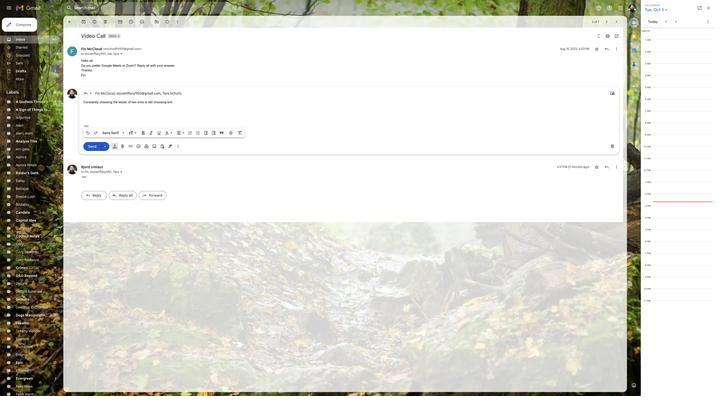 Task type: describe. For each thing, give the bounding box(es) containing it.
aurora link
[[16, 155, 26, 160]]

formatting options toolbar
[[83, 129, 244, 138]]

4:37 pm (0 minutes ago) cell
[[557, 165, 590, 170]]

radiance
[[25, 258, 39, 263]]

your
[[157, 64, 163, 67]]

add to tasks image
[[140, 19, 144, 24]]

call
[[96, 33, 106, 39]]

schultz
[[170, 91, 182, 96]]

not starred image
[[595, 47, 600, 51]]

3 for 3
[[55, 274, 56, 278]]

gmail image
[[16, 3, 43, 13]]

insert link ‪(⌘k)‬ image
[[128, 144, 133, 149]]

1 vertical spatial dewdrop
[[16, 306, 30, 310]]

sans
[[102, 131, 110, 135]]

25
[[53, 314, 56, 317]]

analyze this
[[16, 139, 37, 144]]

compose
[[16, 23, 31, 27]]

d&d beyond link
[[16, 274, 37, 278]]

22
[[53, 211, 56, 215]]

stonetiffany950@gmail.com
[[117, 91, 161, 96]]

1 vertical spatial stonetiffany950
[[90, 170, 112, 174]]

not starred checkbox for 6:02 pm
[[595, 47, 600, 51]]

art-
[[16, 147, 22, 152]]

23
[[53, 361, 56, 365]]

manipulating
[[25, 313, 47, 318]]

with
[[150, 64, 156, 67]]

cozy radiance
[[16, 258, 39, 263]]

aug
[[560, 47, 566, 51]]

undo ‪(⌘z)‬ image
[[85, 131, 90, 136]]

idea
[[29, 218, 36, 223]]

3 for 3 of 7
[[592, 20, 594, 24]]

gate
[[22, 147, 29, 152]]

cozy for cozy link
[[16, 242, 24, 247]]

sign
[[19, 108, 26, 112]]

delete image
[[103, 19, 108, 24]]

evils
[[138, 100, 144, 104]]

labels navigation
[[0, 16, 63, 397]]

dogs
[[16, 313, 24, 318]]

candela link
[[16, 211, 30, 215]]

still
[[148, 100, 153, 104]]

inbox button
[[108, 34, 117, 38]]

move to image
[[154, 19, 159, 24]]

mccloud for ,
[[101, 91, 115, 96]]

insert files using drive image
[[144, 144, 149, 149]]

breeze
[[16, 195, 27, 199]]

toggle confidential mode image
[[160, 144, 165, 149]]

tara for stonetiffany950
[[113, 170, 119, 174]]

quote ‪(⌘⇧9)‬ image
[[219, 131, 224, 136]]

throne
[[34, 100, 46, 104]]

Message Body text field
[[83, 100, 615, 121]]

things
[[32, 108, 43, 112]]

more options image
[[177, 144, 180, 149]]

video call
[[81, 33, 106, 39]]

underline ‪(⌘u)‬ image
[[157, 131, 162, 136]]

ago)
[[583, 165, 590, 169]]

alert link
[[16, 123, 23, 128]]

0 vertical spatial dewdrop
[[25, 250, 39, 255]]

type of response image
[[83, 91, 88, 96]]

d&d
[[16, 274, 24, 278]]

dewdrop enchanted link
[[16, 306, 48, 310]]

aug 15, 2023, 6:02 pm cell
[[560, 47, 590, 51]]

brutality link
[[16, 203, 29, 207]]

enchant
[[16, 337, 29, 342]]

reply inside hello all, do you prefer google meets or zoom? reply all with your answer. thanks, fin
[[137, 64, 145, 67]]

4:37 pm
[[557, 165, 567, 169]]

aurora for aurora petals
[[16, 163, 26, 168]]

more button
[[0, 75, 59, 83]]

ethereal link
[[16, 369, 29, 373]]

dreamy wander
[[16, 329, 41, 334]]

inbox for inbox link
[[16, 37, 25, 42]]

1 for a sign of things to come
[[55, 108, 56, 112]]

0 vertical spatial alert
[[16, 123, 23, 128]]

starred link
[[16, 45, 28, 50]]

a for a godless throne
[[16, 100, 18, 104]]

prefer
[[92, 64, 101, 67]]

do
[[81, 64, 85, 67]]

delight sunshine
[[16, 290, 42, 294]]

beyond
[[24, 274, 37, 278]]

settings image
[[607, 5, 613, 11]]

strikethrough ‪(⌘⇧x)‬ image
[[228, 131, 233, 136]]

tara for stonetiffany950@gmail.com
[[162, 91, 169, 96]]

answer.
[[164, 64, 175, 67]]

thanks,
[[81, 69, 93, 72]]

constantly choosing the lesser of two evils is still choosing evil.
[[83, 100, 173, 104]]

cozy dewdrop link
[[16, 250, 39, 255]]

tara for me
[[113, 52, 119, 56]]

serif
[[111, 131, 119, 135]]

inbox for inbox "button"
[[109, 34, 116, 38]]

more
[[16, 77, 24, 81]]

insert emoji ‪(⌘⇧2)‬ image
[[136, 144, 141, 149]]

labels image
[[165, 19, 170, 24]]

you
[[86, 64, 91, 67]]

crimes link
[[16, 266, 28, 270]]

21 for demons
[[54, 298, 56, 302]]

sans serif option
[[101, 131, 121, 136]]

alert, alert link
[[16, 131, 33, 136]]

indent more ‪(⌘])‬ image
[[211, 131, 216, 136]]

not starred checkbox for ago)
[[595, 165, 600, 170]]

compose button
[[2, 18, 37, 32]]

forward
[[149, 193, 162, 198]]

advanced search options image
[[230, 3, 240, 13]]

1 vertical spatial enchanted
[[16, 345, 33, 350]]

archive image
[[81, 19, 86, 24]]

two
[[132, 100, 137, 104]]

cozy link
[[16, 242, 24, 247]]

to inside labels navigation
[[44, 108, 47, 112]]

aug 15, 2023, 6:02 pm
[[560, 47, 590, 51]]

forward link
[[139, 191, 167, 200]]

fin down bjord
[[85, 170, 89, 174]]

back to inbox image
[[67, 19, 72, 24]]

4:37 pm (0 minutes ago)
[[557, 165, 590, 169]]

ethereal
[[16, 369, 29, 373]]

a godless throne link
[[16, 100, 46, 104]]

not starred image
[[595, 165, 600, 170]]

art-gate link
[[16, 147, 29, 152]]

reply link
[[81, 191, 107, 200]]

enchanted link
[[16, 345, 33, 350]]

0 vertical spatial enchanted
[[31, 306, 48, 310]]

dogs manipulating time
[[16, 313, 56, 318]]

show trimmed content image
[[81, 176, 87, 179]]

dreams link
[[16, 321, 29, 326]]



Task type: locate. For each thing, give the bounding box(es) containing it.
aurora for aurora link on the left top of the page
[[16, 155, 26, 160]]

fin up hello
[[81, 47, 86, 51]]

art-gate
[[16, 147, 29, 152]]

council notes link
[[16, 234, 39, 239]]

of inside text box
[[128, 100, 131, 104]]

show details image for to stonetiffany950 , me , tara
[[120, 52, 123, 55]]

1 vertical spatial not starred checkbox
[[595, 165, 600, 170]]

2 1 from the top
[[55, 140, 56, 143]]

bulleted list ‪(⌘⇧8)‬ image
[[195, 131, 200, 136]]

choosing left the
[[99, 100, 112, 104]]

(0
[[568, 165, 571, 169]]

1 horizontal spatial inbox
[[109, 34, 116, 38]]

enigma link
[[16, 353, 27, 358]]

show details image down mccloudfin931@gmail.com
[[120, 52, 123, 55]]

3 left 7 on the top right of the page
[[592, 20, 594, 24]]

remove formatting ‪(⌘\)‬ image
[[238, 131, 242, 136]]

show details image
[[120, 52, 123, 55], [120, 171, 123, 174]]

0 vertical spatial a
[[16, 100, 18, 104]]

1 vertical spatial show details image
[[120, 171, 123, 174]]

1 down 4 at the top of page
[[55, 108, 56, 112]]

discard draft ‪(⌘⇧d)‬ image
[[610, 144, 615, 149]]

newer image
[[604, 19, 609, 24]]

1 down the 25
[[55, 322, 56, 325]]

dreamy
[[16, 329, 28, 334]]

labels heading
[[6, 90, 52, 95]]

enchanted
[[31, 306, 48, 310], [16, 345, 33, 350]]

21 up the 25
[[54, 298, 56, 302]]

0 horizontal spatial inbox
[[16, 37, 25, 42]]

capital idea link
[[16, 218, 36, 223]]

of
[[594, 20, 597, 24], [128, 100, 131, 104], [27, 108, 31, 112]]

baldur's
[[16, 171, 30, 175]]

fin
[[81, 47, 86, 51], [81, 73, 86, 77], [95, 91, 100, 96], [85, 170, 89, 174]]

4 1 from the top
[[55, 219, 56, 222]]

of inside labels navigation
[[27, 108, 31, 112]]

not starred checkbox right ago)
[[595, 165, 600, 170]]

more send options image
[[103, 144, 108, 149]]

show trimmed content image
[[83, 125, 89, 128]]

hello
[[81, 59, 88, 63]]

1 1 from the top
[[55, 108, 56, 112]]

1 horizontal spatial of
[[128, 100, 131, 104]]

1 vertical spatial all
[[129, 193, 133, 198]]

of left two
[[128, 100, 131, 104]]

alert,
[[16, 131, 24, 136]]

a for a sign of things to come
[[16, 108, 18, 112]]

ballsy link
[[16, 179, 25, 183]]

2 a from the top
[[16, 108, 18, 112]]

inbox inside "button"
[[109, 34, 116, 38]]

to left come
[[44, 108, 47, 112]]

1 vertical spatial delight
[[16, 290, 27, 294]]

alert up the alert,
[[16, 123, 23, 128]]

ballsy
[[16, 179, 25, 183]]

1 for analyze this
[[55, 140, 56, 143]]

to for to fin , stonetiffany950 , tara
[[81, 170, 84, 174]]

tara up evil.
[[162, 91, 169, 96]]

google
[[102, 64, 112, 67]]

betrayal link
[[16, 187, 29, 191]]

fin down thanks,
[[81, 73, 86, 77]]

3
[[592, 20, 594, 24], [55, 274, 56, 278]]

dewdrop down demons link
[[16, 306, 30, 310]]

tara
[[113, 52, 119, 56], [162, 91, 169, 96], [113, 170, 119, 174]]

inbox up starred
[[16, 37, 25, 42]]

drafts link
[[16, 69, 26, 73]]

2 aurora from the top
[[16, 163, 26, 168]]

fin mccloud , stonetiffany950@gmail.com , tara schultz
[[95, 91, 182, 96]]

redo ‪(⌘y)‬ image
[[93, 131, 98, 136]]

reply all link
[[109, 191, 137, 200]]

video
[[81, 33, 95, 39]]

cozy radiance link
[[16, 258, 39, 263]]

inbox right call
[[109, 34, 116, 38]]

2 vertical spatial of
[[27, 108, 31, 112]]

delight down delight link
[[16, 290, 27, 294]]

inbox link
[[16, 37, 25, 42]]

a left the sign
[[16, 108, 18, 112]]

alert up analyze this
[[25, 131, 33, 136]]

1 horizontal spatial all
[[146, 64, 149, 67]]

None search field
[[63, 2, 241, 14]]

council
[[16, 234, 29, 239]]

5 1 from the top
[[55, 322, 56, 325]]

brutality
[[16, 203, 29, 207]]

1 vertical spatial aurora
[[16, 163, 26, 168]]

3 cozy from the top
[[16, 258, 24, 263]]

tab list
[[627, 16, 641, 379]]

to fin , stonetiffany950 , tara
[[81, 170, 119, 174]]

to up hello
[[81, 52, 84, 56]]

cozy dewdrop
[[16, 250, 39, 255]]

main menu image
[[6, 5, 12, 11]]

reply for reply all
[[119, 193, 128, 198]]

stonetiffany950 down "umlaut"
[[90, 170, 112, 174]]

cozy for cozy dewdrop
[[16, 250, 24, 255]]

0 vertical spatial 21
[[54, 235, 56, 238]]

delight down d&d
[[16, 282, 27, 286]]

minutes
[[572, 165, 583, 169]]

evergreen link
[[16, 377, 33, 381]]

3 1 from the top
[[55, 171, 56, 175]]

side panel section
[[627, 16, 641, 393]]

3 down the 14
[[55, 274, 56, 278]]

1 for capital idea
[[55, 219, 56, 222]]

1 delight from the top
[[16, 282, 27, 286]]

all left with
[[146, 64, 149, 67]]

fake news link
[[16, 385, 33, 389]]

of right the sign
[[27, 108, 31, 112]]

stonetiffany950 up all,
[[85, 52, 106, 56]]

21 for council notes
[[54, 235, 56, 238]]

dreamy wander link
[[16, 329, 41, 334]]

of left 7 on the top right of the page
[[594, 20, 597, 24]]

time
[[48, 313, 56, 318]]

numbered list ‪(⌘⇧7)‬ image
[[188, 131, 192, 136]]

tara right the me
[[113, 52, 119, 56]]

0 vertical spatial tara
[[113, 52, 119, 56]]

0 horizontal spatial 3
[[55, 274, 56, 278]]

1 right gate
[[55, 171, 56, 175]]

not starred checkbox right 6:02 pm
[[595, 47, 600, 51]]

adjective
[[16, 116, 30, 120]]

dewdrop
[[25, 250, 39, 255], [16, 306, 30, 310]]

candela
[[16, 211, 30, 215]]

fin mccloud < mccloudfin931@gmail.com >
[[81, 47, 142, 51]]

0 horizontal spatial of
[[27, 108, 31, 112]]

fin mccloud cell
[[81, 47, 142, 51]]

delight sunshine link
[[16, 290, 42, 294]]

insert signature image
[[168, 144, 173, 149]]

2 horizontal spatial of
[[594, 20, 597, 24]]

0 vertical spatial cozy
[[16, 242, 24, 247]]

reply for reply link at the left of page
[[92, 193, 102, 198]]

0 vertical spatial all
[[146, 64, 149, 67]]

dogs manipulating time link
[[16, 313, 56, 318]]

to up show trimmed content icon
[[81, 170, 84, 174]]

more image
[[175, 19, 180, 24]]

0 horizontal spatial all
[[129, 193, 133, 198]]

list containing fin mccloud
[[63, 42, 621, 205]]

0 vertical spatial not starred checkbox
[[595, 47, 600, 51]]

council notes
[[16, 234, 39, 239]]

1 horizontal spatial reply
[[119, 193, 128, 198]]

1 vertical spatial to
[[44, 108, 47, 112]]

this
[[30, 139, 37, 144]]

2 cozy from the top
[[16, 250, 24, 255]]

show details image right to fin , stonetiffany950 , tara
[[120, 171, 123, 174]]

2 delight from the top
[[16, 290, 27, 294]]

fin inside hello all, do you prefer google meets or zoom? reply all with your answer. thanks, fin
[[81, 73, 86, 77]]

or
[[122, 64, 125, 67]]

send button
[[83, 142, 101, 151]]

mccloud up "to stonetiffany950 , me , tara" at the top of the page
[[87, 47, 102, 51]]

to stonetiffany950 , me , tara
[[81, 52, 119, 56]]

a sign of things to come
[[16, 108, 58, 112]]

Not starred checkbox
[[595, 47, 600, 51], [595, 165, 600, 170]]

1 21 from the top
[[54, 235, 56, 238]]

0 horizontal spatial alert
[[16, 123, 23, 128]]

collapse
[[16, 226, 29, 231]]

all left "forward" link on the left of page
[[129, 193, 133, 198]]

1 choosing from the left
[[99, 100, 112, 104]]

0 vertical spatial stonetiffany950
[[85, 52, 106, 56]]

aurora down aurora link on the left top of the page
[[16, 163, 26, 168]]

delight for delight sunshine
[[16, 290, 27, 294]]

1 vertical spatial tara
[[162, 91, 169, 96]]

snooze image
[[129, 19, 134, 24]]

1 vertical spatial a
[[16, 108, 18, 112]]

Search mail text field
[[74, 5, 218, 10]]

0 horizontal spatial reply
[[92, 193, 102, 198]]

fin up the constantly
[[95, 91, 100, 96]]

2 21 from the top
[[54, 298, 56, 302]]

21 right notes
[[54, 235, 56, 238]]

2 vertical spatial tara
[[113, 170, 119, 174]]

epic link
[[16, 361, 23, 365]]

0 vertical spatial show details image
[[120, 52, 123, 55]]

>
[[140, 47, 142, 51]]

2 choosing from the left
[[154, 100, 167, 104]]

demons link
[[16, 298, 29, 302]]

0 vertical spatial aurora
[[16, 155, 26, 160]]

2 horizontal spatial reply
[[137, 64, 145, 67]]

breeze lush link
[[16, 195, 35, 199]]

1 horizontal spatial choosing
[[154, 100, 167, 104]]

1 a from the top
[[16, 100, 18, 104]]

1 down 22
[[55, 219, 56, 222]]

baldur's gate
[[16, 171, 38, 175]]

indent less ‪(⌘[)‬ image
[[203, 131, 208, 136]]

1 vertical spatial of
[[128, 100, 131, 104]]

betrayal
[[16, 187, 29, 191]]

snoozed
[[16, 53, 30, 58]]

enchant link
[[16, 337, 29, 342]]

a left godless at the top
[[16, 100, 18, 104]]

inbox inside labels navigation
[[16, 37, 25, 42]]

2 vertical spatial to
[[81, 170, 84, 174]]

1 vertical spatial alert
[[25, 131, 33, 136]]

report spam image
[[92, 19, 97, 24]]

1 vertical spatial 21
[[54, 298, 56, 302]]

labels
[[6, 90, 19, 95]]

0 horizontal spatial choosing
[[99, 100, 112, 104]]

tara up reply all link
[[113, 170, 119, 174]]

capital
[[16, 218, 28, 223]]

1 for dreams
[[55, 322, 56, 325]]

mark as unread image
[[118, 19, 123, 24]]

1
[[55, 108, 56, 112], [55, 140, 56, 143], [55, 171, 56, 175], [55, 219, 56, 222], [55, 322, 56, 325]]

mccloud up the
[[101, 91, 115, 96]]

gate
[[30, 171, 38, 175]]

sent link
[[16, 61, 23, 66]]

7
[[598, 20, 600, 24]]

2 vertical spatial cozy
[[16, 258, 24, 263]]

0 vertical spatial delight
[[16, 282, 27, 286]]

adjective link
[[16, 116, 30, 120]]

older image
[[614, 19, 619, 24]]

choosing right the still
[[154, 100, 167, 104]]

6
[[55, 69, 56, 73]]

all inside hello all, do you prefer google meets or zoom? reply all with your answer. thanks, fin
[[146, 64, 149, 67]]

15,
[[566, 47, 570, 51]]

1 horizontal spatial alert
[[25, 131, 33, 136]]

attach files image
[[120, 144, 125, 149]]

aurora petals link
[[16, 163, 37, 168]]

cozy down council
[[16, 242, 24, 247]]

dreams
[[16, 321, 29, 326]]

send
[[88, 144, 96, 149]]

1 not starred checkbox from the top
[[595, 47, 600, 51]]

0 vertical spatial 3
[[592, 20, 594, 24]]

baldur's gate link
[[16, 171, 38, 175]]

bjord
[[81, 165, 90, 169]]

mccloud for <
[[87, 47, 102, 51]]

analyze
[[16, 139, 29, 144]]

search mail image
[[65, 3, 74, 12]]

lush
[[28, 195, 35, 199]]

enchanted down enchant
[[16, 345, 33, 350]]

come
[[48, 108, 58, 112]]

1 vertical spatial cozy
[[16, 250, 24, 255]]

enchanted up manipulating
[[31, 306, 48, 310]]

list
[[63, 42, 621, 205]]

cozy up crimes
[[16, 258, 24, 263]]

1 cozy from the top
[[16, 242, 24, 247]]

to for to stonetiffany950 , me , tara
[[81, 52, 84, 56]]

1 vertical spatial mccloud
[[101, 91, 115, 96]]

cozy for cozy radiance
[[16, 258, 24, 263]]

delight for delight link
[[16, 282, 27, 286]]

insert photo image
[[152, 144, 157, 149]]

3 inside labels navigation
[[55, 274, 56, 278]]

2
[[55, 377, 56, 381]]

dewdrop up the radiance
[[25, 250, 39, 255]]

0 vertical spatial of
[[594, 20, 597, 24]]

analyze this link
[[16, 139, 37, 144]]

1 for baldur's gate
[[55, 171, 56, 175]]

2 not starred checkbox from the top
[[595, 165, 600, 170]]

1 aurora from the top
[[16, 155, 26, 160]]

0 vertical spatial mccloud
[[87, 47, 102, 51]]

inbox
[[109, 34, 116, 38], [16, 37, 25, 42]]

evil.
[[167, 100, 173, 104]]

show details image for to fin , stonetiffany950 , tara
[[120, 171, 123, 174]]

1 horizontal spatial 3
[[592, 20, 594, 24]]

1 right this in the left of the page
[[55, 140, 56, 143]]

support image
[[596, 5, 602, 11]]

cozy down cozy link
[[16, 250, 24, 255]]

0 vertical spatial to
[[81, 52, 84, 56]]

aurora down art-gate
[[16, 155, 26, 160]]

1 vertical spatial 3
[[55, 274, 56, 278]]

bold ‪(⌘b)‬ image
[[141, 131, 146, 136]]

aurora petals
[[16, 163, 37, 168]]

italic ‪(⌘i)‬ image
[[149, 131, 154, 136]]

crimes
[[16, 266, 28, 270]]



Task type: vqa. For each thing, say whether or not it's contained in the screenshot.
the bottommost view
no



